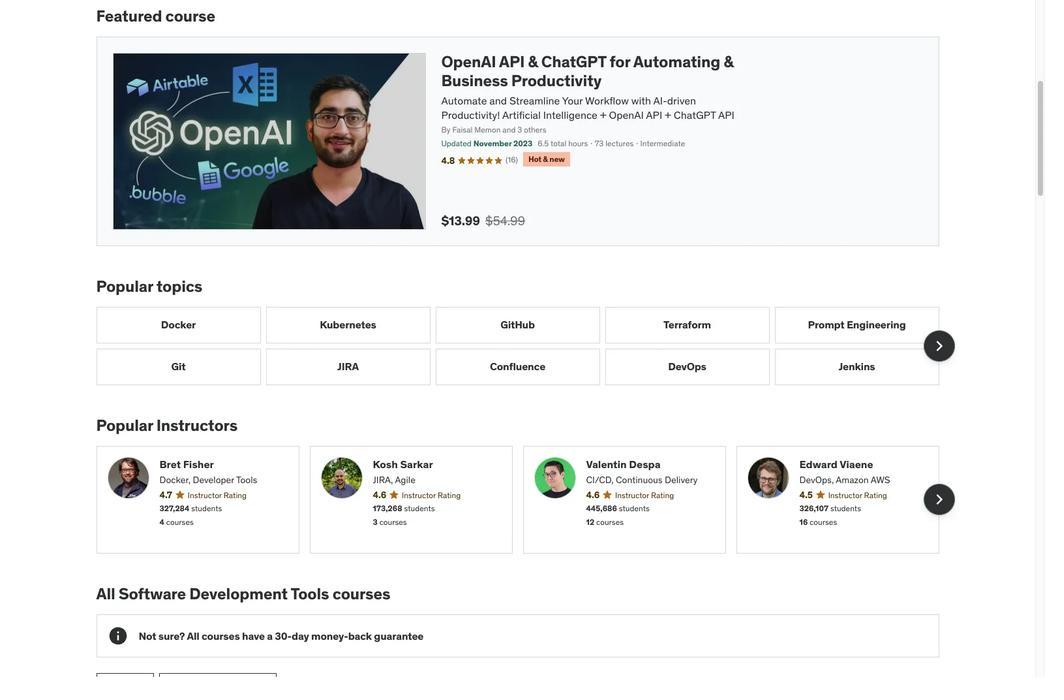 Task type: locate. For each thing, give the bounding box(es) containing it.
openai down 'with'
[[609, 108, 644, 121]]

1 vertical spatial carousel element
[[96, 446, 955, 554]]

terraform link
[[606, 307, 770, 343]]

agile
[[395, 474, 416, 486]]

edward
[[800, 457, 838, 470]]

and up artificial
[[490, 94, 507, 107]]

github
[[501, 318, 535, 331]]

1 horizontal spatial +
[[665, 108, 672, 121]]

rating down aws
[[865, 490, 888, 500]]

1 popular from the top
[[96, 276, 153, 296]]

instructor for sarkar
[[402, 490, 436, 500]]

instructor down agile
[[402, 490, 436, 500]]

2 popular from the top
[[96, 415, 153, 435]]

ai-
[[654, 94, 668, 107]]

3 students from the left
[[619, 504, 650, 513]]

carousel element containing docker
[[96, 307, 955, 385]]

2 4.6 from the left
[[587, 489, 600, 500]]

chatgpt down driven
[[674, 108, 716, 121]]

development
[[189, 584, 288, 604]]

confluence
[[490, 360, 546, 373]]

& right automating
[[724, 52, 734, 72]]

amazon
[[837, 474, 869, 486]]

edward viaene link
[[800, 457, 929, 471]]

instructor rating for despa
[[616, 490, 675, 500]]

0 horizontal spatial api
[[499, 52, 525, 72]]

2 carousel element from the top
[[96, 446, 955, 554]]

aws
[[871, 474, 891, 486]]

2 instructor from the left
[[402, 490, 436, 500]]

memon
[[475, 125, 501, 135]]

1 vertical spatial 3
[[373, 517, 378, 527]]

3 inside 173,268 students 3 courses
[[373, 517, 378, 527]]

0 vertical spatial popular
[[96, 276, 153, 296]]

12
[[587, 517, 595, 527]]

rating
[[224, 490, 247, 500], [438, 490, 461, 500], [652, 490, 675, 500], [865, 490, 888, 500]]

0 vertical spatial carousel element
[[96, 307, 955, 385]]

devops
[[669, 360, 707, 373]]

1 instructor from the left
[[188, 490, 222, 500]]

git
[[171, 360, 186, 373]]

instructor for despa
[[616, 490, 650, 500]]

0 horizontal spatial openai
[[442, 52, 496, 72]]

students inside 326,107 students 16 courses
[[831, 504, 862, 513]]

0 horizontal spatial +
[[600, 108, 607, 121]]

courses inside "445,686 students 12 courses"
[[597, 517, 624, 527]]

automating
[[634, 52, 721, 72]]

openai up automate
[[442, 52, 496, 72]]

4 instructor rating from the left
[[829, 490, 888, 500]]

instructor rating down amazon
[[829, 490, 888, 500]]

courses down 327,284 on the left bottom of page
[[166, 517, 194, 527]]

instructor down amazon
[[829, 490, 863, 500]]

courses up back at the left
[[333, 584, 391, 604]]

+ down workflow
[[600, 108, 607, 121]]

students inside "445,686 students 12 courses"
[[619, 504, 650, 513]]

4 instructor from the left
[[829, 490, 863, 500]]

1 vertical spatial tools
[[291, 584, 329, 604]]

73 lectures
[[595, 139, 634, 148]]

all left the 'software'
[[96, 584, 115, 604]]

students down developer
[[191, 504, 222, 513]]

all
[[96, 584, 115, 604], [187, 629, 200, 642]]

1 carousel element from the top
[[96, 307, 955, 385]]

productivity
[[512, 70, 602, 91]]

confluence link
[[436, 348, 600, 385]]

courses
[[166, 517, 194, 527], [380, 517, 407, 527], [597, 517, 624, 527], [810, 517, 838, 527], [333, 584, 391, 604], [202, 629, 240, 642]]

api
[[499, 52, 525, 72], [647, 108, 663, 121], [719, 108, 735, 121]]

tools
[[236, 474, 257, 486], [291, 584, 329, 604]]

students inside 327,284 students 4 courses
[[191, 504, 222, 513]]

(16)
[[506, 155, 518, 165]]

students for viaene
[[831, 504, 862, 513]]

instructor for viaene
[[829, 490, 863, 500]]

valentin despa ci/cd, continuous delivery
[[587, 457, 698, 486]]

1 vertical spatial openai
[[609, 108, 644, 121]]

edward viaene devops, amazon aws
[[800, 457, 891, 486]]

1 horizontal spatial &
[[543, 154, 548, 164]]

1 4.6 from the left
[[373, 489, 387, 500]]

0 horizontal spatial 3
[[373, 517, 378, 527]]

back
[[348, 629, 372, 642]]

instructor rating down developer
[[188, 490, 247, 500]]

instructor rating for viaene
[[829, 490, 888, 500]]

popular
[[96, 276, 153, 296], [96, 415, 153, 435]]

carousel element for popular instructors
[[96, 446, 955, 554]]

instructor
[[188, 490, 222, 500], [402, 490, 436, 500], [616, 490, 650, 500], [829, 490, 863, 500]]

4.6
[[373, 489, 387, 500], [587, 489, 600, 500]]

students down amazon
[[831, 504, 862, 513]]

popular topics
[[96, 276, 203, 296]]

your
[[562, 94, 583, 107]]

4.5
[[800, 489, 813, 500]]

kosh
[[373, 457, 398, 470]]

instructor rating down continuous
[[616, 490, 675, 500]]

all right the sure?
[[187, 629, 200, 642]]

productivity!
[[442, 108, 500, 121]]

students down continuous
[[619, 504, 650, 513]]

0 vertical spatial all
[[96, 584, 115, 604]]

courses left have
[[202, 629, 240, 642]]

rating for despa
[[652, 490, 675, 500]]

openai api & chatgpt for automating & business productivity automate and streamline your workflow with ai-driven productivity! artificial intelligence + openai api + chatgpt api by faisal memon and 3 others
[[442, 52, 735, 135]]

carousel element
[[96, 307, 955, 385], [96, 446, 955, 554]]

courses inside 327,284 students 4 courses
[[166, 517, 194, 527]]

instructor for fisher
[[188, 490, 222, 500]]

&
[[528, 52, 538, 72], [724, 52, 734, 72], [543, 154, 548, 164]]

tools down bret fisher link
[[236, 474, 257, 486]]

1 horizontal spatial openai
[[609, 108, 644, 121]]

total
[[551, 139, 567, 148]]

courses for not sure? all courses have a 30-day money-back guarantee
[[202, 629, 240, 642]]

terraform
[[664, 318, 712, 331]]

6.5 total hours
[[538, 139, 588, 148]]

have
[[242, 629, 265, 642]]

sarkar
[[400, 457, 433, 470]]

0 vertical spatial chatgpt
[[542, 52, 607, 72]]

2 horizontal spatial api
[[719, 108, 735, 121]]

courses inside 173,268 students 3 courses
[[380, 517, 407, 527]]

4 rating from the left
[[865, 490, 888, 500]]

4.8
[[442, 155, 455, 166]]

hot
[[529, 154, 542, 164]]

3
[[518, 125, 522, 135], [373, 517, 378, 527]]

all software development tools courses
[[96, 584, 391, 604]]

viaene
[[840, 457, 874, 470]]

3 instructor from the left
[[616, 490, 650, 500]]

courses inside 326,107 students 16 courses
[[810, 517, 838, 527]]

1 horizontal spatial all
[[187, 629, 200, 642]]

rating for viaene
[[865, 490, 888, 500]]

0 horizontal spatial tools
[[236, 474, 257, 486]]

0 vertical spatial 3
[[518, 125, 522, 135]]

courses for 326,107 students 16 courses
[[810, 517, 838, 527]]

rating down developer
[[224, 490, 247, 500]]

kosh sarkar link
[[373, 457, 502, 471]]

students inside 173,268 students 3 courses
[[404, 504, 435, 513]]

rating down delivery
[[652, 490, 675, 500]]

0 horizontal spatial &
[[528, 52, 538, 72]]

chatgpt
[[542, 52, 607, 72], [674, 108, 716, 121]]

4.6 down ci/cd,
[[587, 489, 600, 500]]

students
[[191, 504, 222, 513], [404, 504, 435, 513], [619, 504, 650, 513], [831, 504, 862, 513]]

students right 173,268
[[404, 504, 435, 513]]

4.6 down jira,
[[373, 489, 387, 500]]

kosh sarkar jira, agile
[[373, 457, 433, 486]]

prompt
[[809, 318, 845, 331]]

day
[[292, 629, 309, 642]]

rating for fisher
[[224, 490, 247, 500]]

automate
[[442, 94, 487, 107]]

not
[[139, 629, 156, 642]]

courses down 326,107
[[810, 517, 838, 527]]

with
[[632, 94, 652, 107]]

instructor down developer
[[188, 490, 222, 500]]

1 vertical spatial popular
[[96, 415, 153, 435]]

1 students from the left
[[191, 504, 222, 513]]

faisal
[[453, 125, 473, 135]]

streamline
[[510, 94, 560, 107]]

carousel element containing bret fisher
[[96, 446, 955, 554]]

3 inside openai api & chatgpt for automating & business productivity automate and streamline your workflow with ai-driven productivity! artificial intelligence + openai api + chatgpt api by faisal memon and 3 others
[[518, 125, 522, 135]]

fisher
[[183, 457, 214, 470]]

1 vertical spatial chatgpt
[[674, 108, 716, 121]]

2 instructor rating from the left
[[402, 490, 461, 500]]

& up streamline
[[528, 52, 538, 72]]

3 down 173,268
[[373, 517, 378, 527]]

2 rating from the left
[[438, 490, 461, 500]]

openai
[[442, 52, 496, 72], [609, 108, 644, 121]]

1 horizontal spatial 3
[[518, 125, 522, 135]]

327,284
[[160, 504, 190, 513]]

& right hot
[[543, 154, 548, 164]]

3 instructor rating from the left
[[616, 490, 675, 500]]

0 vertical spatial tools
[[236, 474, 257, 486]]

3 rating from the left
[[652, 490, 675, 500]]

1 instructor rating from the left
[[188, 490, 247, 500]]

docker,
[[160, 474, 191, 486]]

4.7
[[160, 489, 172, 500]]

students for fisher
[[191, 504, 222, 513]]

1 horizontal spatial 4.6
[[587, 489, 600, 500]]

0 horizontal spatial 4.6
[[373, 489, 387, 500]]

devops,
[[800, 474, 835, 486]]

courses down 445,686
[[597, 517, 624, 527]]

4 students from the left
[[831, 504, 862, 513]]

tools up day
[[291, 584, 329, 604]]

courses for 327,284 students 4 courses
[[166, 517, 194, 527]]

instructor rating down agile
[[402, 490, 461, 500]]

2 students from the left
[[404, 504, 435, 513]]

courses down 173,268
[[380, 517, 407, 527]]

kubernetes link
[[266, 307, 431, 343]]

lectures
[[606, 139, 634, 148]]

delivery
[[665, 474, 698, 486]]

a
[[267, 629, 273, 642]]

and up 2023
[[503, 125, 516, 135]]

chatgpt up your
[[542, 52, 607, 72]]

rating down kosh sarkar link
[[438, 490, 461, 500]]

$54.99
[[486, 213, 526, 228]]

1 rating from the left
[[224, 490, 247, 500]]

1 + from the left
[[600, 108, 607, 121]]

instructor down continuous
[[616, 490, 650, 500]]

new
[[550, 154, 565, 164]]

3 up 2023
[[518, 125, 522, 135]]

+ down ai-
[[665, 108, 672, 121]]



Task type: describe. For each thing, give the bounding box(es) containing it.
prompt engineering
[[809, 318, 907, 331]]

updated november 2023
[[442, 139, 533, 148]]

445,686 students 12 courses
[[587, 504, 650, 527]]

2 + from the left
[[665, 108, 672, 121]]

devops link
[[606, 348, 770, 385]]

courses for 173,268 students 3 courses
[[380, 517, 407, 527]]

despa
[[630, 457, 661, 470]]

73
[[595, 139, 604, 148]]

popular for popular topics
[[96, 276, 153, 296]]

business
[[442, 70, 508, 91]]

bret fisher docker, developer tools
[[160, 457, 257, 486]]

course
[[166, 6, 215, 26]]

driven
[[668, 94, 697, 107]]

developer
[[193, 474, 234, 486]]

github link
[[436, 307, 600, 343]]

6.5
[[538, 139, 549, 148]]

30-
[[275, 629, 292, 642]]

$13.99 $54.99
[[442, 213, 526, 228]]

continuous
[[616, 474, 663, 486]]

prompt engineering link
[[775, 307, 940, 343]]

326,107 students 16 courses
[[800, 504, 862, 527]]

next image
[[929, 335, 950, 356]]

intelligence
[[544, 108, 598, 121]]

intermediate
[[641, 139, 686, 148]]

1 horizontal spatial tools
[[291, 584, 329, 604]]

tools inside the bret fisher docker, developer tools
[[236, 474, 257, 486]]

0 vertical spatial and
[[490, 94, 507, 107]]

topics
[[157, 276, 203, 296]]

artificial
[[503, 108, 541, 121]]

hot & new
[[529, 154, 565, 164]]

popular instructors element
[[96, 415, 955, 554]]

1 horizontal spatial api
[[647, 108, 663, 121]]

1 vertical spatial and
[[503, 125, 516, 135]]

4
[[160, 517, 164, 527]]

updated
[[442, 139, 472, 148]]

popular instructors
[[96, 415, 238, 435]]

next image
[[929, 489, 950, 510]]

bret
[[160, 457, 181, 470]]

jenkins link
[[775, 348, 940, 385]]

hours
[[569, 139, 588, 148]]

november
[[474, 139, 512, 148]]

students for sarkar
[[404, 504, 435, 513]]

carousel element for popular topics
[[96, 307, 955, 385]]

327,284 students 4 courses
[[160, 504, 222, 527]]

software
[[119, 584, 186, 604]]

engineering
[[847, 318, 907, 331]]

courses for 445,686 students 12 courses
[[597, 517, 624, 527]]

$13.99
[[442, 213, 480, 228]]

workflow
[[586, 94, 629, 107]]

docker
[[161, 318, 196, 331]]

instructor rating for fisher
[[188, 490, 247, 500]]

2 horizontal spatial &
[[724, 52, 734, 72]]

jira link
[[266, 348, 431, 385]]

guarantee
[[374, 629, 424, 642]]

instructor rating for sarkar
[[402, 490, 461, 500]]

featured course
[[96, 6, 215, 26]]

bret fisher link
[[160, 457, 288, 471]]

0 vertical spatial openai
[[442, 52, 496, 72]]

sure?
[[159, 629, 185, 642]]

ci/cd,
[[587, 474, 614, 486]]

rating for sarkar
[[438, 490, 461, 500]]

173,268 students 3 courses
[[373, 504, 435, 527]]

docker link
[[96, 307, 261, 343]]

4.6 for valentin despa
[[587, 489, 600, 500]]

2023
[[514, 139, 533, 148]]

326,107
[[800, 504, 829, 513]]

popular for popular instructors
[[96, 415, 153, 435]]

1 horizontal spatial chatgpt
[[674, 108, 716, 121]]

0 horizontal spatial chatgpt
[[542, 52, 607, 72]]

jenkins
[[839, 360, 876, 373]]

money-
[[311, 629, 348, 642]]

others
[[524, 125, 547, 135]]

1 vertical spatial all
[[187, 629, 200, 642]]

jira
[[338, 360, 359, 373]]

students for despa
[[619, 504, 650, 513]]

0 horizontal spatial all
[[96, 584, 115, 604]]

jira,
[[373, 474, 393, 486]]

valentin
[[587, 457, 627, 470]]

445,686
[[587, 504, 618, 513]]

4.6 for kosh sarkar
[[373, 489, 387, 500]]

for
[[610, 52, 631, 72]]

valentin despa link
[[587, 457, 715, 471]]

featured
[[96, 6, 162, 26]]



Task type: vqa. For each thing, say whether or not it's contained in the screenshot.


